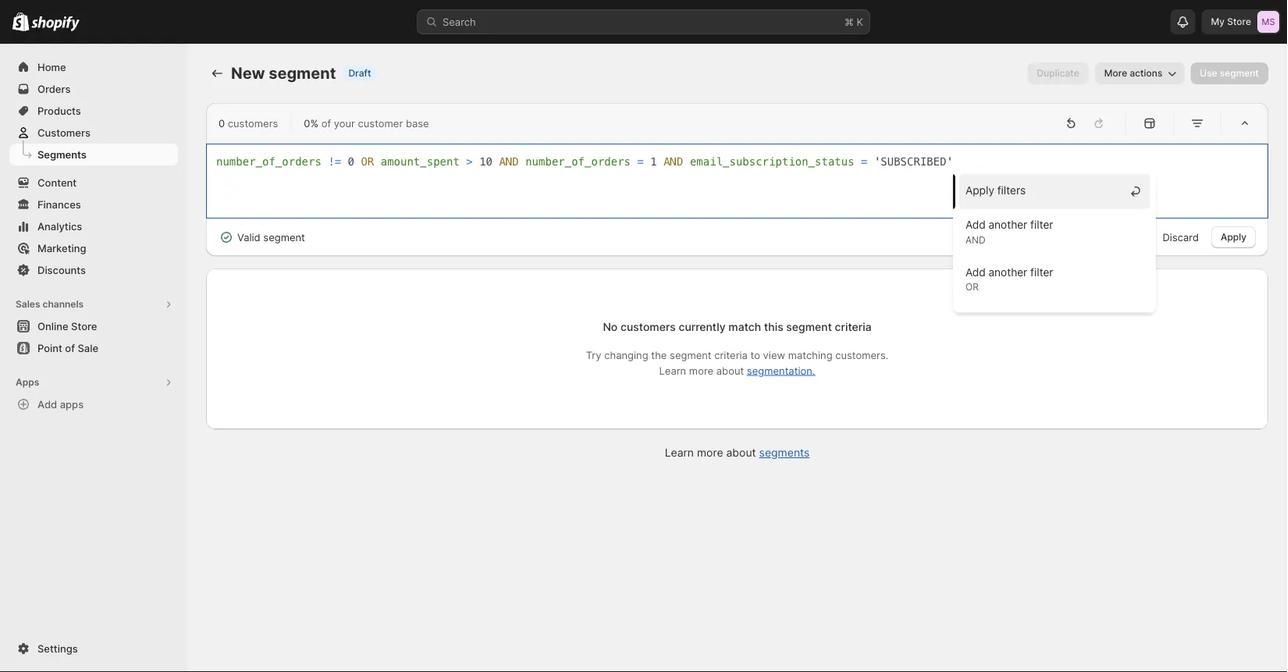 Task type: vqa. For each thing, say whether or not it's contained in the screenshot.
apps and sales channels link
no



Task type: describe. For each thing, give the bounding box(es) containing it.
0 for 0 customers
[[219, 117, 225, 129]]

point of sale
[[37, 342, 98, 354]]

discard button
[[1153, 226, 1208, 248]]

analytics
[[37, 220, 82, 232]]

or inside add another filter or
[[966, 281, 979, 292]]

segment up matching
[[786, 320, 832, 334]]

orders link
[[9, 78, 178, 100]]

no customers currently match this segment criteria
[[603, 320, 872, 334]]

point of sale link
[[9, 337, 178, 359]]

the
[[651, 349, 667, 361]]

add for add another filter or
[[966, 265, 986, 278]]

learn inside try changing the segment criteria to view matching customers. learn more about
[[659, 365, 686, 377]]

apps
[[60, 398, 84, 410]]

use segment
[[1200, 68, 1259, 79]]

1 vertical spatial learn
[[665, 446, 694, 459]]

0%
[[304, 117, 318, 129]]

discard
[[1163, 231, 1199, 243]]

match
[[729, 320, 761, 334]]

of for your
[[321, 117, 331, 129]]

discounts
[[37, 264, 86, 276]]

criteria inside try changing the segment criteria to view matching customers. learn more about
[[714, 349, 748, 361]]

apply filters
[[966, 184, 1026, 197]]

channels
[[43, 299, 84, 310]]

apps
[[16, 377, 39, 388]]

home link
[[9, 56, 178, 78]]

segment for use segment
[[1220, 68, 1259, 79]]

my store image
[[1258, 11, 1279, 33]]

online store button
[[0, 315, 187, 337]]

email_subscription_status
[[690, 155, 854, 168]]

store for my store
[[1227, 16, 1251, 27]]

1 horizontal spatial shopify image
[[31, 16, 80, 32]]

segmentation.
[[747, 365, 815, 377]]

point
[[37, 342, 62, 354]]

segment inside try changing the segment criteria to view matching customers. learn more about
[[670, 349, 712, 361]]

products link
[[9, 100, 178, 122]]

redo image
[[1091, 116, 1107, 131]]

2 = from the left
[[861, 155, 868, 168]]

try changing the segment criteria to view matching customers. learn more about
[[586, 349, 889, 377]]

marketing
[[37, 242, 86, 254]]

⌘
[[845, 16, 854, 28]]

apply button
[[1211, 226, 1256, 248]]

use
[[1200, 68, 1217, 79]]

to
[[751, 349, 760, 361]]

!=
[[328, 155, 341, 168]]

' subscribed '
[[874, 155, 953, 168]]

1 horizontal spatial criteria
[[835, 320, 872, 334]]

more inside try changing the segment criteria to view matching customers. learn more about
[[689, 365, 714, 377]]

online store
[[37, 320, 97, 332]]

0 customers
[[219, 117, 278, 129]]

another for add another filter and
[[989, 218, 1028, 231]]

10
[[479, 155, 493, 168]]

duplicate button
[[1028, 62, 1089, 84]]

1 = from the left
[[637, 155, 644, 168]]

>
[[466, 155, 473, 168]]

finances link
[[9, 194, 178, 215]]

subscribed
[[881, 155, 947, 168]]

add apps
[[37, 398, 84, 410]]

valid segment
[[237, 231, 305, 243]]

segment for valid segment
[[263, 231, 305, 243]]

finances
[[37, 198, 81, 210]]

duplicate
[[1037, 68, 1079, 79]]

this
[[764, 320, 783, 334]]

customers.
[[835, 349, 889, 361]]

segment for new segment
[[269, 64, 336, 83]]

point of sale button
[[0, 337, 187, 359]]

customers
[[37, 126, 91, 139]]

more
[[1104, 68, 1127, 79]]

draft
[[349, 68, 371, 79]]

apply for apply filters
[[966, 184, 994, 197]]

of for sale
[[65, 342, 75, 354]]

online
[[37, 320, 68, 332]]

more actions
[[1104, 68, 1163, 79]]

sales channels button
[[9, 294, 178, 315]]

currently
[[679, 320, 726, 334]]

products
[[37, 105, 81, 117]]



Task type: locate. For each thing, give the bounding box(es) containing it.
add another filter or
[[966, 265, 1053, 292]]

0 vertical spatial apply
[[966, 184, 994, 197]]

about
[[716, 365, 744, 377], [726, 446, 756, 459]]

add for add another filter and
[[966, 218, 986, 231]]

content link
[[9, 172, 178, 194]]

0 inside editor field
[[348, 155, 354, 168]]

= left 1
[[637, 155, 644, 168]]

or right the != at top
[[361, 155, 374, 168]]

k
[[857, 16, 863, 28]]

1 vertical spatial more
[[697, 446, 723, 459]]

segment right use
[[1220, 68, 1259, 79]]

customers down new
[[228, 117, 278, 129]]

more left segments link
[[697, 446, 723, 459]]

customers for 0
[[228, 117, 278, 129]]

store inside 'link'
[[71, 320, 97, 332]]

0 vertical spatial another
[[989, 218, 1028, 231]]

and right 1
[[664, 155, 683, 168]]

store up the sale
[[71, 320, 97, 332]]

more
[[689, 365, 714, 377], [697, 446, 723, 459]]

try
[[586, 349, 602, 361]]

add down add another filter and
[[966, 265, 986, 278]]

0 vertical spatial or
[[361, 155, 374, 168]]

orders
[[37, 83, 71, 95]]

0 vertical spatial 0
[[219, 117, 225, 129]]

segments link
[[9, 144, 178, 165]]

1 horizontal spatial '
[[947, 155, 953, 168]]

store
[[1227, 16, 1251, 27], [71, 320, 97, 332]]

segments
[[37, 148, 87, 160]]

no
[[603, 320, 618, 334]]

and inside add another filter and
[[966, 234, 986, 245]]

segment inside use segment button
[[1220, 68, 1259, 79]]

store for online store
[[71, 320, 97, 332]]

and up add another filter or
[[966, 234, 986, 245]]

1 vertical spatial filter
[[1030, 265, 1053, 278]]

0 vertical spatial filter
[[1030, 218, 1053, 231]]

criteria left to
[[714, 349, 748, 361]]

sales channels
[[16, 299, 84, 310]]

segment
[[269, 64, 336, 83], [1220, 68, 1259, 79], [263, 231, 305, 243], [786, 320, 832, 334], [670, 349, 712, 361]]

filter
[[1030, 218, 1053, 231], [1030, 265, 1053, 278]]

0 vertical spatial store
[[1227, 16, 1251, 27]]

add apps button
[[9, 393, 178, 415]]

segmentation. link
[[747, 365, 815, 377]]

1 filter from the top
[[1030, 218, 1053, 231]]

new segment
[[231, 64, 336, 83]]

another down filters
[[989, 218, 1028, 231]]

1 ' from the left
[[874, 155, 881, 168]]

about inside try changing the segment criteria to view matching customers. learn more about
[[716, 365, 744, 377]]

number_of_orders left 1
[[525, 155, 631, 168]]

my store
[[1211, 16, 1251, 27]]

more actions button
[[1095, 62, 1184, 84]]

customers for no
[[621, 320, 676, 334]]

apply right discard
[[1221, 231, 1247, 243]]

1 vertical spatial store
[[71, 320, 97, 332]]

content
[[37, 176, 77, 189]]

1 vertical spatial about
[[726, 446, 756, 459]]

1 horizontal spatial 0
[[348, 155, 354, 168]]

0 horizontal spatial store
[[71, 320, 97, 332]]

segments
[[759, 446, 810, 459]]

1 another from the top
[[989, 218, 1028, 231]]

segments link
[[759, 446, 810, 459]]

learn
[[659, 365, 686, 377], [665, 446, 694, 459]]

add left apps
[[37, 398, 57, 410]]

0 vertical spatial customers
[[228, 117, 278, 129]]

2 horizontal spatial and
[[966, 234, 986, 245]]

of left the sale
[[65, 342, 75, 354]]

online store link
[[9, 315, 178, 337]]

customers link
[[9, 122, 178, 144]]

add inside button
[[37, 398, 57, 410]]

1 vertical spatial criteria
[[714, 349, 748, 361]]

valid
[[237, 231, 260, 243]]

about left segments link
[[726, 446, 756, 459]]

0 horizontal spatial 0
[[219, 117, 225, 129]]

⌘ k
[[845, 16, 863, 28]]

1 vertical spatial or
[[966, 281, 979, 292]]

number_of_orders down 0 customers
[[216, 155, 321, 168]]

about down no customers currently match this segment criteria
[[716, 365, 744, 377]]

filter down add another filter and
[[1030, 265, 1053, 278]]

number_of_orders
[[216, 155, 321, 168], [525, 155, 631, 168]]

filter for add another filter or
[[1030, 265, 1053, 278]]

settings
[[37, 642, 78, 655]]

=
[[637, 155, 644, 168], [861, 155, 868, 168]]

another down add another filter and
[[989, 265, 1028, 278]]

0 for 0
[[348, 155, 354, 168]]

sales
[[16, 299, 40, 310]]

criteria
[[835, 320, 872, 334], [714, 349, 748, 361]]

1 vertical spatial of
[[65, 342, 75, 354]]

another for add another filter or
[[989, 265, 1028, 278]]

0 horizontal spatial customers
[[228, 117, 278, 129]]

settings link
[[9, 638, 178, 660]]

0 horizontal spatial and
[[499, 155, 519, 168]]

my
[[1211, 16, 1225, 27]]

Editor field
[[216, 154, 1258, 313]]

1 horizontal spatial apply
[[1221, 231, 1247, 243]]

2 number_of_orders from the left
[[525, 155, 631, 168]]

segment up 0%
[[269, 64, 336, 83]]

and
[[499, 155, 519, 168], [664, 155, 683, 168], [966, 234, 986, 245]]

1 horizontal spatial or
[[966, 281, 979, 292]]

amount_spent
[[381, 155, 460, 168]]

0 vertical spatial criteria
[[835, 320, 872, 334]]

add another filter and
[[966, 218, 1053, 245]]

view
[[763, 349, 785, 361]]

segment down currently
[[670, 349, 712, 361]]

apply filters option
[[953, 171, 1156, 209]]

another
[[989, 218, 1028, 231], [989, 265, 1028, 278]]

1 vertical spatial customers
[[621, 320, 676, 334]]

segment right valid
[[263, 231, 305, 243]]

2 ' from the left
[[947, 155, 953, 168]]

customer
[[358, 117, 403, 129]]

actions
[[1130, 68, 1163, 79]]

apply inside button
[[1221, 231, 1247, 243]]

more down currently
[[689, 365, 714, 377]]

and right 10
[[499, 155, 519, 168]]

customers
[[228, 117, 278, 129], [621, 320, 676, 334]]

0 horizontal spatial =
[[637, 155, 644, 168]]

0% of your customer base
[[304, 117, 429, 129]]

= left ' subscribed ' at the right
[[861, 155, 868, 168]]

sale
[[78, 342, 98, 354]]

apply
[[966, 184, 994, 197], [1221, 231, 1247, 243]]

1 vertical spatial add
[[966, 265, 986, 278]]

or
[[361, 155, 374, 168], [966, 281, 979, 292]]

apply for apply
[[1221, 231, 1247, 243]]

filters
[[997, 184, 1026, 197]]

base
[[406, 117, 429, 129]]

analytics link
[[9, 215, 178, 237]]

filter inside add another filter and
[[1030, 218, 1053, 231]]

2 another from the top
[[989, 265, 1028, 278]]

0 vertical spatial about
[[716, 365, 744, 377]]

1 horizontal spatial =
[[861, 155, 868, 168]]

learn more about segments
[[665, 446, 810, 459]]

filter down apply filters option in the right top of the page
[[1030, 218, 1053, 231]]

apply inside option
[[966, 184, 994, 197]]

0 horizontal spatial of
[[65, 342, 75, 354]]

home
[[37, 61, 66, 73]]

shopify image
[[12, 12, 29, 31], [31, 16, 80, 32]]

add down apply filters
[[966, 218, 986, 231]]

filter inside add another filter or
[[1030, 265, 1053, 278]]

1
[[650, 155, 657, 168]]

0 horizontal spatial number_of_orders
[[216, 155, 321, 168]]

discounts link
[[9, 259, 178, 281]]

2 vertical spatial add
[[37, 398, 57, 410]]

1 horizontal spatial of
[[321, 117, 331, 129]]

1 horizontal spatial customers
[[621, 320, 676, 334]]

customers up the on the right bottom of the page
[[621, 320, 676, 334]]

your
[[334, 117, 355, 129]]

0 vertical spatial learn
[[659, 365, 686, 377]]

0 horizontal spatial or
[[361, 155, 374, 168]]

1 number_of_orders from the left
[[216, 155, 321, 168]]

1 horizontal spatial and
[[664, 155, 683, 168]]

0 vertical spatial more
[[689, 365, 714, 377]]

of right 0%
[[321, 117, 331, 129]]

new
[[231, 64, 265, 83]]

To create a segment, choose a template or apply a filter. text field
[[216, 154, 1258, 208]]

use segment button
[[1191, 62, 1268, 84]]

1 vertical spatial another
[[989, 265, 1028, 278]]

2 filter from the top
[[1030, 265, 1053, 278]]

criteria up customers. in the right bottom of the page
[[835, 320, 872, 334]]

add inside add another filter and
[[966, 218, 986, 231]]

filter for add another filter and
[[1030, 218, 1053, 231]]

another inside add another filter and
[[989, 218, 1028, 231]]

or down add another filter and
[[966, 281, 979, 292]]

apply left filters
[[966, 184, 994, 197]]

1 vertical spatial apply
[[1221, 231, 1247, 243]]

0 horizontal spatial criteria
[[714, 349, 748, 361]]

0 horizontal spatial apply
[[966, 184, 994, 197]]

changing
[[604, 349, 648, 361]]

add inside add another filter or
[[966, 265, 986, 278]]

of inside button
[[65, 342, 75, 354]]

0 vertical spatial of
[[321, 117, 331, 129]]

0 vertical spatial add
[[966, 218, 986, 231]]

'
[[874, 155, 881, 168], [947, 155, 953, 168]]

1 vertical spatial 0
[[348, 155, 354, 168]]

apps button
[[9, 372, 178, 393]]

0 horizontal spatial '
[[874, 155, 881, 168]]

0 horizontal spatial shopify image
[[12, 12, 29, 31]]

another inside add another filter or
[[989, 265, 1028, 278]]

1 horizontal spatial store
[[1227, 16, 1251, 27]]

valid segment alert
[[206, 219, 318, 256]]

1 horizontal spatial number_of_orders
[[525, 155, 631, 168]]

add
[[966, 218, 986, 231], [966, 265, 986, 278], [37, 398, 57, 410]]

add for add apps
[[37, 398, 57, 410]]

segment inside valid segment alert
[[263, 231, 305, 243]]

marketing link
[[9, 237, 178, 259]]

store right my
[[1227, 16, 1251, 27]]

search
[[443, 16, 476, 28]]

matching
[[788, 349, 833, 361]]



